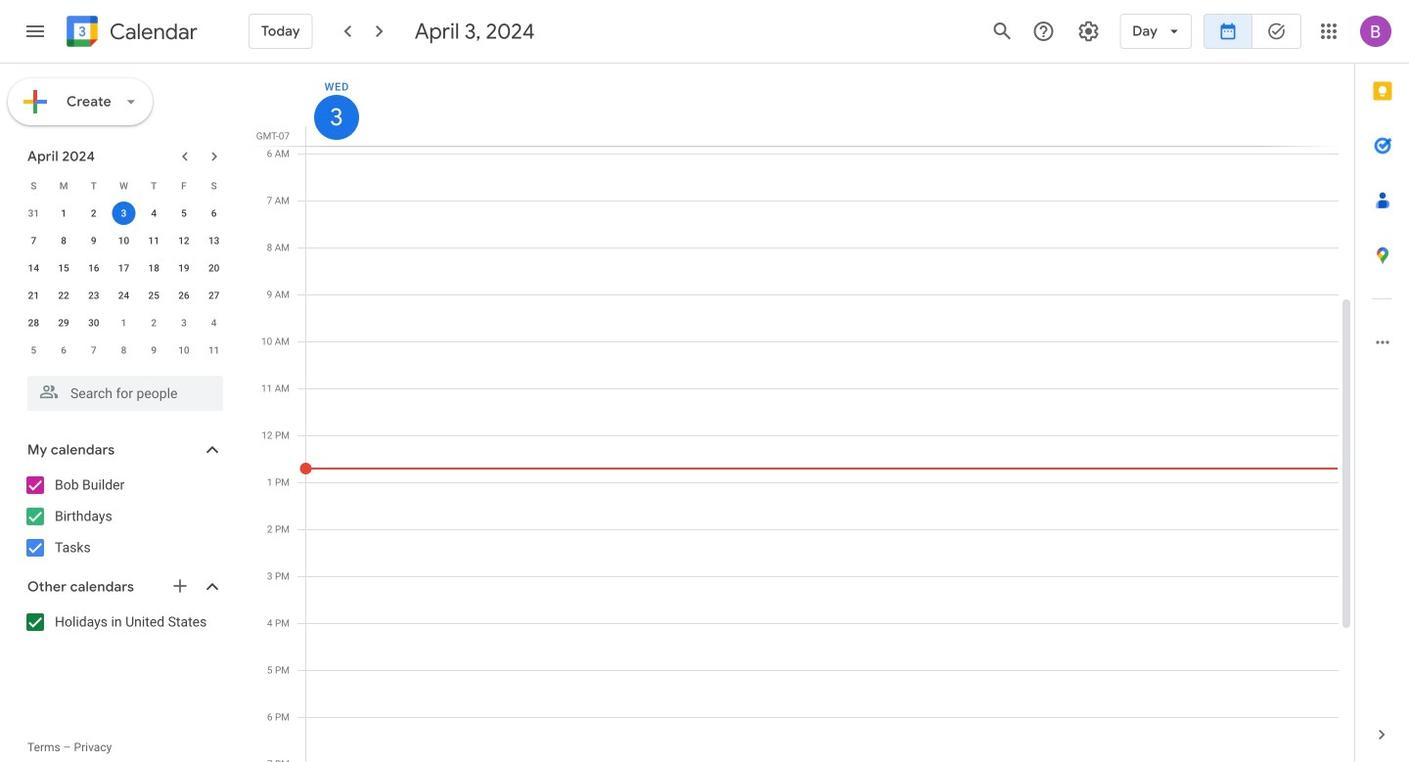Task type: vqa. For each thing, say whether or not it's contained in the screenshot.
May 9 element
yes



Task type: locate. For each thing, give the bounding box(es) containing it.
7 row from the top
[[19, 337, 229, 364]]

20 element
[[202, 256, 226, 280]]

cell inside april 2024 grid
[[109, 200, 139, 227]]

27 element
[[202, 284, 226, 307]]

None search field
[[0, 368, 243, 411]]

3 row from the top
[[19, 227, 229, 254]]

8 element
[[52, 229, 75, 252]]

1 element
[[52, 202, 75, 225]]

19 element
[[172, 256, 196, 280]]

26 element
[[172, 284, 196, 307]]

3, today element
[[112, 202, 136, 225]]

may 2 element
[[142, 311, 166, 335]]

row up 24 element on the top of the page
[[19, 254, 229, 282]]

24 element
[[112, 284, 136, 307]]

add other calendars image
[[170, 576, 190, 596]]

row group
[[19, 200, 229, 364]]

2 element
[[82, 202, 105, 225]]

calendar element
[[63, 12, 198, 55]]

11 element
[[142, 229, 166, 252]]

my calendars list
[[4, 470, 243, 564]]

row down 24 element on the top of the page
[[19, 309, 229, 337]]

heading inside calendar element
[[106, 20, 198, 44]]

6 row from the top
[[19, 309, 229, 337]]

row
[[19, 172, 229, 200], [19, 200, 229, 227], [19, 227, 229, 254], [19, 254, 229, 282], [19, 282, 229, 309], [19, 309, 229, 337], [19, 337, 229, 364]]

4 element
[[142, 202, 166, 225]]

cell
[[109, 200, 139, 227]]

row down may 1 element
[[19, 337, 229, 364]]

15 element
[[52, 256, 75, 280]]

12 element
[[172, 229, 196, 252]]

grid
[[251, 64, 1354, 762]]

row up 10 element
[[19, 200, 229, 227]]

may 6 element
[[52, 339, 75, 362]]

row up the 3, today element
[[19, 172, 229, 200]]

21 element
[[22, 284, 45, 307]]

row down 17 element
[[19, 282, 229, 309]]

18 element
[[142, 256, 166, 280]]

7 element
[[22, 229, 45, 252]]

column header
[[305, 64, 1339, 146]]

may 10 element
[[172, 339, 196, 362]]

heading
[[106, 20, 198, 44]]

14 element
[[22, 256, 45, 280]]

tab list
[[1355, 64, 1409, 708]]

may 1 element
[[112, 311, 136, 335]]

row up 17 element
[[19, 227, 229, 254]]

may 4 element
[[202, 311, 226, 335]]



Task type: describe. For each thing, give the bounding box(es) containing it.
25 element
[[142, 284, 166, 307]]

28 element
[[22, 311, 45, 335]]

april 2024 grid
[[19, 172, 229, 364]]

march 31 element
[[22, 202, 45, 225]]

2 row from the top
[[19, 200, 229, 227]]

may 11 element
[[202, 339, 226, 362]]

30 element
[[82, 311, 105, 335]]

16 element
[[82, 256, 105, 280]]

main drawer image
[[23, 20, 47, 43]]

1 row from the top
[[19, 172, 229, 200]]

5 row from the top
[[19, 282, 229, 309]]

29 element
[[52, 311, 75, 335]]

settings menu image
[[1077, 20, 1100, 43]]

9 element
[[82, 229, 105, 252]]

17 element
[[112, 256, 136, 280]]

may 9 element
[[142, 339, 166, 362]]

23 element
[[82, 284, 105, 307]]

10 element
[[112, 229, 136, 252]]

Search for people text field
[[39, 376, 211, 411]]

may 3 element
[[172, 311, 196, 335]]

may 7 element
[[82, 339, 105, 362]]

4 row from the top
[[19, 254, 229, 282]]

6 element
[[202, 202, 226, 225]]

may 8 element
[[112, 339, 136, 362]]

22 element
[[52, 284, 75, 307]]

may 5 element
[[22, 339, 45, 362]]

13 element
[[202, 229, 226, 252]]

5 element
[[172, 202, 196, 225]]

wednesday, april 3, today element
[[314, 95, 359, 140]]



